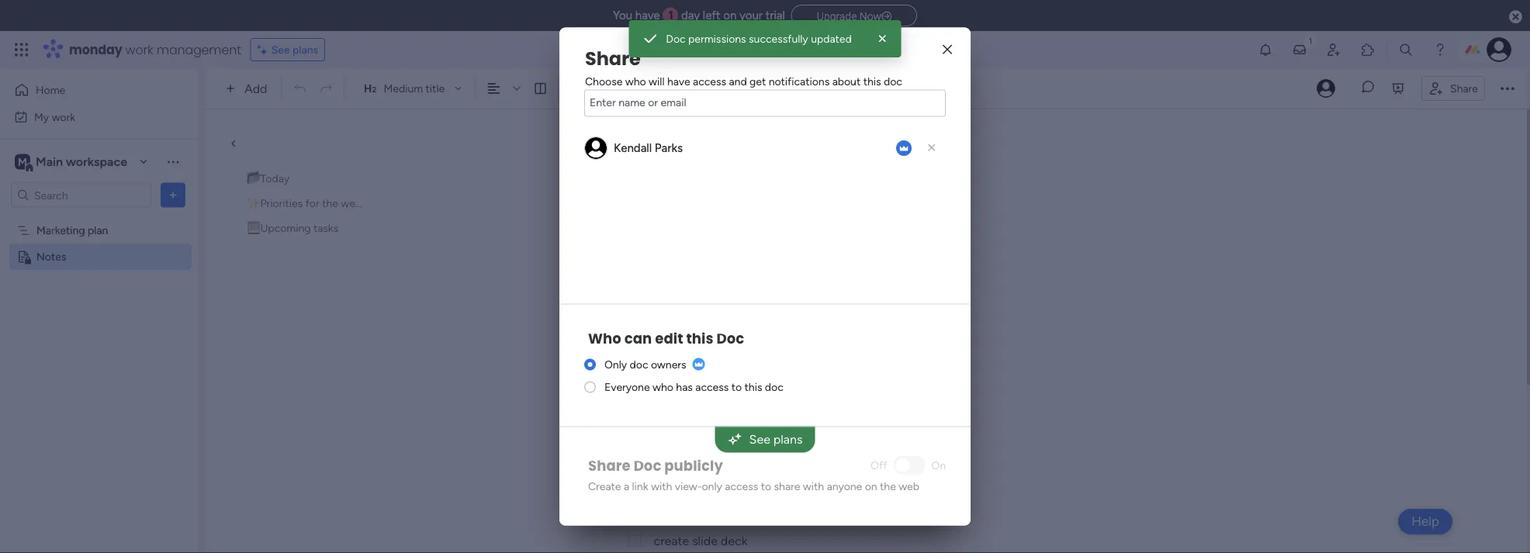 Task type: describe. For each thing, give the bounding box(es) containing it.
now
[[860, 10, 882, 23]]

my work button
[[9, 104, 167, 129]]

1 vertical spatial tasks
[[709, 473, 745, 492]]

view-
[[675, 480, 702, 493]]

share doc publicly
[[588, 456, 723, 476]]

updated
[[811, 32, 852, 45]]

title
[[426, 82, 445, 95]]

kendall parks
[[614, 141, 683, 155]]

this inside share choose who will have access and get notifications about this doc
[[863, 74, 881, 88]]

home button
[[9, 78, 167, 102]]

can
[[624, 329, 652, 348]]

off
[[871, 459, 887, 472]]

0 vertical spatial see plans button
[[250, 38, 325, 61]]

list box containing marketing plan
[[0, 214, 198, 480]]

search everything image
[[1398, 42, 1414, 57]]

share for share
[[1450, 82, 1478, 95]]

0 horizontal spatial week
[[341, 197, 366, 210]]

only
[[604, 358, 627, 371]]

dapulse rightstroke image
[[882, 10, 892, 22]]

choose
[[585, 74, 623, 88]]

0 horizontal spatial ✨
[[247, 197, 258, 210]]

medium title
[[384, 82, 445, 95]]

1 horizontal spatial 📋
[[613, 473, 629, 492]]

1 horizontal spatial to
[[761, 480, 771, 493]]

left
[[703, 9, 720, 23]]

finish for finish presentations
[[654, 424, 684, 438]]

Enter name or email text field
[[584, 90, 946, 117]]

1 horizontal spatial 📂
[[613, 315, 629, 333]]

help button
[[1398, 509, 1452, 535]]

0 horizontal spatial 📂
[[247, 172, 258, 185]]

deck
[[721, 534, 747, 549]]

day
[[681, 9, 700, 23]]

main
[[36, 154, 63, 169]]

get
[[750, 74, 766, 88]]

link
[[632, 480, 648, 493]]

help image
[[1432, 42, 1448, 57]]

2 vertical spatial the
[[880, 480, 896, 493]]

0 horizontal spatial this
[[686, 329, 714, 348]]

1 horizontal spatial for
[[698, 394, 718, 412]]

0 vertical spatial on
[[723, 9, 737, 23]]

who can edit this doc
[[588, 329, 744, 348]]

select product image
[[14, 42, 29, 57]]

0 vertical spatial 📂 today
[[247, 172, 289, 185]]

share button
[[1421, 76, 1485, 101]]

everyone who has access to this doc button
[[604, 379, 783, 395]]

workspace
[[66, 154, 127, 169]]

0 vertical spatial for
[[305, 197, 319, 210]]

1 horizontal spatial upcoming
[[633, 473, 705, 492]]

1 vertical spatial on
[[865, 480, 877, 493]]

kendall parks link
[[614, 141, 683, 155]]

1
[[668, 9, 673, 23]]

0 vertical spatial have
[[635, 9, 660, 23]]

anyone
[[827, 480, 862, 493]]

0 horizontal spatial plans
[[293, 43, 318, 56]]

upgrade
[[817, 10, 857, 23]]

1 horizontal spatial the
[[722, 394, 745, 412]]

marketing plan
[[36, 224, 108, 237]]

a
[[624, 480, 629, 493]]

medium
[[384, 82, 423, 95]]

help
[[1411, 514, 1439, 530]]

have inside share choose who will have access and get notifications about this doc
[[667, 74, 690, 88]]

this inside button
[[744, 381, 762, 394]]

create
[[588, 480, 621, 493]]

0 vertical spatial ✨ priorities for the week
[[247, 197, 366, 210]]

1 horizontal spatial plans
[[773, 432, 803, 447]]

my work
[[34, 110, 75, 123]]

1 horizontal spatial priorities
[[633, 394, 694, 412]]

only doc owners button
[[604, 357, 705, 373]]

2 vertical spatial doc
[[634, 456, 661, 476]]

1 vertical spatial see plans button
[[715, 426, 815, 453]]

create
[[654, 534, 689, 549]]

close image
[[875, 31, 890, 47]]

trial
[[765, 9, 785, 23]]

notifications
[[769, 74, 830, 88]]

workspace image
[[15, 153, 30, 170]]

0 horizontal spatial upcoming
[[260, 222, 311, 235]]

my
[[34, 110, 49, 123]]

1 horizontal spatial 📂 today
[[613, 315, 679, 333]]

create a link with view-only access to share with anyone on the web
[[588, 480, 919, 493]]

board activity image
[[1317, 79, 1335, 98]]

your
[[739, 9, 763, 23]]

main workspace
[[36, 154, 127, 169]]

kendall
[[614, 141, 652, 155]]



Task type: vqa. For each thing, say whether or not it's contained in the screenshot.
the left week
yes



Task type: locate. For each thing, give the bounding box(es) containing it.
only doc owners
[[604, 358, 686, 371]]

1 horizontal spatial week
[[749, 394, 786, 412]]

1 horizontal spatial tasks
[[709, 473, 745, 492]]

upgrade now link
[[791, 4, 917, 26]]

to left the share at the bottom right
[[761, 480, 771, 493]]

these
[[687, 344, 718, 359]]

see plans for the top see plans button
[[271, 43, 318, 56]]

1 horizontal spatial see plans button
[[715, 426, 815, 453]]

1 vertical spatial the
[[722, 394, 745, 412]]

share inside share choose who will have access and get notifications about this doc
[[585, 45, 641, 71]]

notes
[[721, 344, 752, 359]]

you
[[613, 9, 632, 23]]

1 vertical spatial to
[[761, 480, 771, 493]]

only
[[702, 480, 722, 493]]

who
[[588, 329, 621, 348]]

0 vertical spatial tasks
[[313, 222, 338, 235]]

1 vertical spatial finish
[[654, 424, 684, 438]]

work right monday
[[125, 41, 153, 58]]

finish for finish these notes
[[654, 344, 684, 359]]

✨ priorities for the week
[[247, 197, 366, 210], [613, 394, 786, 412]]

management
[[157, 41, 241, 58]]

0 vertical spatial work
[[125, 41, 153, 58]]

see plans for the bottom see plans button
[[749, 432, 803, 447]]

who inside everyone who has access to this doc button
[[653, 381, 673, 394]]

have right will
[[667, 74, 690, 88]]

this right about
[[863, 74, 881, 88]]

see
[[271, 43, 290, 56], [749, 432, 770, 447]]

access left and
[[693, 74, 726, 88]]

m
[[18, 155, 27, 168]]

0 vertical spatial finish
[[654, 344, 684, 359]]

monday
[[69, 41, 122, 58]]

0 vertical spatial access
[[693, 74, 726, 88]]

2 finish from the top
[[654, 424, 684, 438]]

notes
[[36, 250, 66, 263]]

doc inside share choose who will have access and get notifications about this doc
[[884, 74, 902, 88]]

2 with from the left
[[803, 480, 824, 493]]

1 image
[[1303, 32, 1317, 49]]

1 vertical spatial have
[[667, 74, 690, 88]]

0 vertical spatial doc
[[666, 32, 686, 45]]

everyone who has access to this doc
[[604, 381, 783, 394]]

marketing
[[36, 224, 85, 237]]

0 vertical spatial 📂
[[247, 172, 258, 185]]

1 vertical spatial who
[[653, 381, 673, 394]]

2 vertical spatial share
[[588, 456, 631, 476]]

invite members image
[[1326, 42, 1342, 57]]

tasks
[[313, 222, 338, 235], [709, 473, 745, 492]]

0 vertical spatial plans
[[293, 43, 318, 56]]

doc up link
[[634, 456, 661, 476]]

0 vertical spatial doc
[[884, 74, 902, 88]]

0 vertical spatial this
[[863, 74, 881, 88]]

have
[[635, 9, 660, 23], [667, 74, 690, 88]]

✨
[[247, 197, 258, 210], [613, 394, 629, 412]]

1 horizontal spatial 📋 upcoming tasks
[[613, 473, 745, 492]]

doc inside everyone who has access to this doc button
[[765, 381, 783, 394]]

kendall parks image
[[1487, 37, 1511, 62]]

private board image
[[16, 249, 31, 264]]

0 vertical spatial share
[[585, 45, 641, 71]]

0 vertical spatial priorities
[[260, 197, 303, 210]]

1 with from the left
[[651, 480, 672, 493]]

workspace selection element
[[15, 152, 130, 173]]

style button
[[653, 75, 692, 102]]

1 horizontal spatial doc
[[666, 32, 686, 45]]

1 horizontal spatial with
[[803, 480, 824, 493]]

0 vertical spatial to
[[731, 381, 742, 394]]

1 horizontal spatial ✨
[[613, 394, 629, 412]]

plan
[[88, 224, 108, 237]]

0 horizontal spatial who
[[625, 74, 646, 88]]

v2 ellipsis image
[[1501, 78, 1515, 99]]

1 vertical spatial this
[[686, 329, 714, 348]]

has
[[676, 381, 693, 394]]

0 vertical spatial the
[[322, 197, 338, 210]]

notifications image
[[1258, 42, 1273, 57]]

2 vertical spatial access
[[725, 480, 758, 493]]

plans
[[293, 43, 318, 56], [773, 432, 803, 447]]

dapulse close image
[[1509, 9, 1522, 25]]

on
[[723, 9, 737, 23], [865, 480, 877, 493]]

share for share doc publicly
[[588, 456, 631, 476]]

with down share doc publicly
[[651, 480, 672, 493]]

0 horizontal spatial on
[[723, 9, 737, 23]]

doc up everyone who has access to this doc
[[717, 329, 744, 348]]

share up create
[[588, 456, 631, 476]]

publicly
[[664, 456, 723, 476]]

1 horizontal spatial who
[[653, 381, 673, 394]]

Search in workspace field
[[33, 186, 130, 204]]

0 vertical spatial upcoming
[[260, 222, 311, 235]]

share left v2 ellipsis image
[[1450, 82, 1478, 95]]

doc permissions successfully updated alert
[[629, 20, 901, 57]]

2 vertical spatial this
[[744, 381, 762, 394]]

week
[[341, 197, 366, 210], [749, 394, 786, 412]]

who left will
[[625, 74, 646, 88]]

0 horizontal spatial see
[[271, 43, 290, 56]]

you have 1 day left on your trial
[[613, 9, 785, 23]]

option
[[0, 216, 198, 220]]

0 vertical spatial 📋 upcoming tasks
[[247, 222, 338, 235]]

will
[[649, 74, 665, 88]]

see plans button
[[250, 38, 325, 61], [715, 426, 815, 453]]

new crown image
[[693, 358, 705, 370]]

share inside button
[[1450, 82, 1478, 95]]

share up choose
[[585, 45, 641, 71]]

0 horizontal spatial 📂 today
[[247, 172, 289, 185]]

close image
[[943, 44, 952, 55]]

doc permissions successfully updated
[[666, 32, 852, 45]]

access inside share choose who will have access and get notifications about this doc
[[693, 74, 726, 88]]

to inside everyone who has access to this doc button
[[731, 381, 742, 394]]

1 horizontal spatial on
[[865, 480, 877, 493]]

0 horizontal spatial to
[[731, 381, 742, 394]]

work right my
[[52, 110, 75, 123]]

work inside button
[[52, 110, 75, 123]]

access down new crown icon
[[695, 381, 729, 394]]

0 horizontal spatial work
[[52, 110, 75, 123]]

0 vertical spatial today
[[260, 172, 289, 185]]

share choose who will have access and get notifications about this doc
[[585, 45, 902, 88]]

1 vertical spatial 📋 upcoming tasks
[[613, 473, 745, 492]]

everyone
[[604, 381, 650, 394]]

work for my
[[52, 110, 75, 123]]

permissions
[[688, 32, 746, 45]]

📋
[[247, 222, 258, 235], [613, 473, 629, 492]]

work for monday
[[125, 41, 153, 58]]

this
[[863, 74, 881, 88], [686, 329, 714, 348], [744, 381, 762, 394]]

1 vertical spatial doc
[[630, 358, 648, 371]]

0 horizontal spatial doc
[[634, 456, 661, 476]]

doc inside alert
[[666, 32, 686, 45]]

1 horizontal spatial see plans
[[749, 432, 803, 447]]

upgrade now
[[817, 10, 882, 23]]

layout image
[[533, 81, 547, 95]]

share
[[774, 480, 800, 493]]

who left has
[[653, 381, 673, 394]]

doc inside only doc owners button
[[630, 358, 648, 371]]

1 vertical spatial doc
[[717, 329, 744, 348]]

on down off at right bottom
[[865, 480, 877, 493]]

numbered list image
[[596, 81, 610, 95]]

1 vertical spatial today
[[633, 315, 675, 333]]

today
[[260, 172, 289, 185], [633, 315, 675, 333]]

on right left
[[723, 9, 737, 23]]

access inside button
[[695, 381, 729, 394]]

1 vertical spatial see
[[749, 432, 770, 447]]

see for the bottom see plans button
[[749, 432, 770, 447]]

2 horizontal spatial this
[[863, 74, 881, 88]]

new crown image
[[896, 140, 912, 156]]

0 horizontal spatial tasks
[[313, 222, 338, 235]]

1 vertical spatial week
[[749, 394, 786, 412]]

checklist image
[[623, 81, 637, 95]]

finish
[[654, 344, 684, 359], [654, 424, 684, 438]]

0 vertical spatial 📋
[[247, 222, 258, 235]]

web
[[899, 480, 919, 493]]

0 horizontal spatial with
[[651, 480, 672, 493]]

2 vertical spatial doc
[[765, 381, 783, 394]]

1 vertical spatial work
[[52, 110, 75, 123]]

with right the share at the bottom right
[[803, 480, 824, 493]]

on
[[931, 459, 946, 472]]

1 horizontal spatial today
[[633, 315, 675, 333]]

presentations
[[687, 424, 763, 438]]

to
[[731, 381, 742, 394], [761, 480, 771, 493]]

📋 upcoming tasks
[[247, 222, 338, 235], [613, 473, 745, 492]]

who inside share choose who will have access and get notifications about this doc
[[625, 74, 646, 88]]

priorities
[[260, 197, 303, 210], [633, 394, 694, 412]]

finish presentations
[[654, 424, 763, 438]]

mention image
[[706, 80, 722, 96]]

the
[[322, 197, 338, 210], [722, 394, 745, 412], [880, 480, 896, 493]]

1 horizontal spatial doc
[[765, 381, 783, 394]]

to down notes
[[731, 381, 742, 394]]

1 horizontal spatial see
[[749, 432, 770, 447]]

about
[[832, 74, 861, 88]]

0 vertical spatial see plans
[[271, 43, 318, 56]]

share
[[585, 45, 641, 71], [1450, 82, 1478, 95], [588, 456, 631, 476]]

2 horizontal spatial doc
[[717, 329, 744, 348]]

0 vertical spatial who
[[625, 74, 646, 88]]

📂 today
[[247, 172, 289, 185], [613, 315, 679, 333]]

with
[[651, 480, 672, 493], [803, 480, 824, 493]]

1 vertical spatial plans
[[773, 432, 803, 447]]

1 horizontal spatial have
[[667, 74, 690, 88]]

see for the top see plans button
[[271, 43, 290, 56]]

inbox image
[[1292, 42, 1307, 57]]

2 horizontal spatial the
[[880, 480, 896, 493]]

1 horizontal spatial this
[[744, 381, 762, 394]]

0 horizontal spatial today
[[260, 172, 289, 185]]

None text field
[[584, 90, 946, 117]]

0 horizontal spatial 📋 upcoming tasks
[[247, 222, 338, 235]]

home
[[36, 83, 65, 97]]

apps image
[[1360, 42, 1376, 57]]

access
[[693, 74, 726, 88], [695, 381, 729, 394], [725, 480, 758, 493]]

1 vertical spatial see plans
[[749, 432, 803, 447]]

monday work management
[[69, 41, 241, 58]]

this up new crown icon
[[686, 329, 714, 348]]

this down notes
[[744, 381, 762, 394]]

doc down "1"
[[666, 32, 686, 45]]

parks
[[655, 141, 683, 155]]

0 vertical spatial week
[[341, 197, 366, 210]]

owners
[[651, 358, 686, 371]]

successfully
[[749, 32, 808, 45]]

1 vertical spatial ✨
[[613, 394, 629, 412]]

1 finish from the top
[[654, 344, 684, 359]]

1 vertical spatial access
[[695, 381, 729, 394]]

📂
[[247, 172, 258, 185], [613, 315, 629, 333]]

create slide deck
[[654, 534, 747, 549]]

1 vertical spatial for
[[698, 394, 718, 412]]

0 vertical spatial ✨
[[247, 197, 258, 210]]

have left "1"
[[635, 9, 660, 23]]

1 horizontal spatial work
[[125, 41, 153, 58]]

share for share choose who will have access and get notifications about this doc
[[585, 45, 641, 71]]

slide
[[692, 534, 718, 549]]

list box
[[0, 214, 198, 480]]

1 vertical spatial priorities
[[633, 394, 694, 412]]

1 vertical spatial 📋
[[613, 473, 629, 492]]

1 vertical spatial upcoming
[[633, 473, 705, 492]]

1 vertical spatial ✨ priorities for the week
[[613, 394, 786, 412]]

and
[[729, 74, 747, 88]]

style
[[660, 82, 685, 95]]

edit
[[655, 329, 683, 348]]

access right only
[[725, 480, 758, 493]]

upcoming
[[260, 222, 311, 235], [633, 473, 705, 492]]

0 horizontal spatial for
[[305, 197, 319, 210]]

0 horizontal spatial see plans button
[[250, 38, 325, 61]]

finish these notes
[[654, 344, 752, 359]]

0 horizontal spatial priorities
[[260, 197, 303, 210]]



